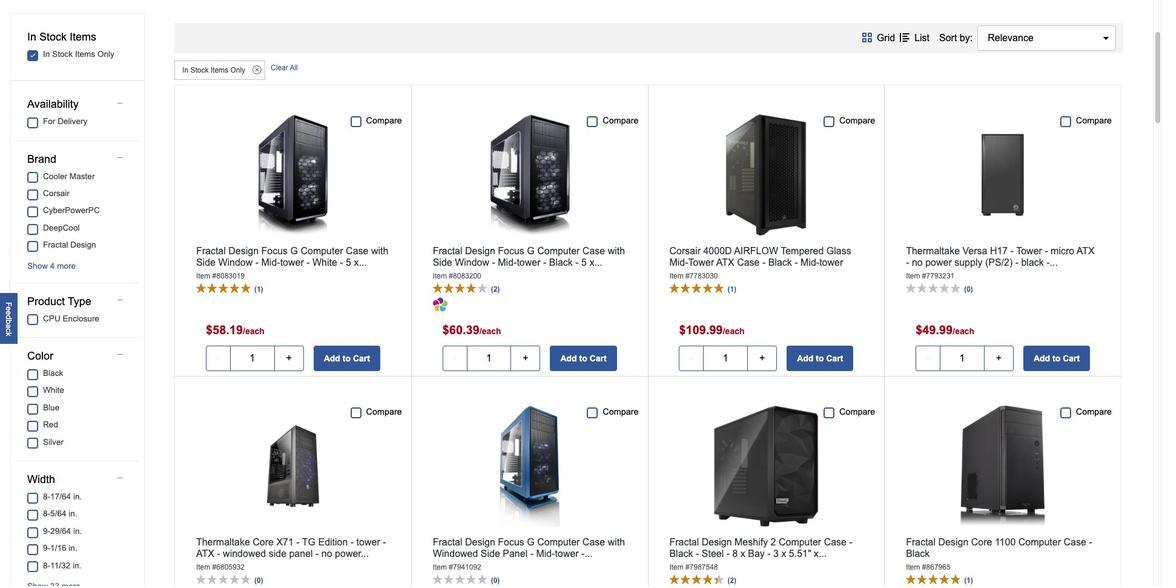 Task type: vqa. For each thing, say whether or not it's contained in the screenshot.
( 533 )
no



Task type: describe. For each thing, give the bounding box(es) containing it.
( 0 ) for mid-
[[491, 577, 500, 586]]

computer for black
[[538, 246, 580, 256]]

cooler master
[[43, 172, 95, 181]]

8
[[733, 549, 738, 559]]

in. for 8-17/64 in.
[[73, 493, 82, 502]]

2 horizontal spatial in
[[182, 66, 189, 75]]

add to cart button for $58.19
[[314, 346, 381, 371]]

blue
[[43, 403, 60, 413]]

panel
[[503, 549, 528, 559]]

+ button for $60.39
[[518, 347, 534, 371]]

icon/steps/step/rejected image
[[253, 65, 262, 75]]

airflow
[[735, 246, 779, 256]]

fractal for -
[[433, 537, 463, 548]]

fractal design button
[[25, 237, 130, 254]]

computer inside the fractal design core 1100 computer case - black item # 867965
[[1019, 537, 1062, 548]]

cart for $49.99
[[1064, 354, 1081, 363]]

design inside fractal design button
[[70, 241, 96, 250]]

side for black
[[433, 258, 452, 268]]

case inside the fractal design core 1100 computer case - black item # 867965
[[1064, 537, 1087, 548]]

no inside 'thermaltake core x71 - tg edition - tower - atx - windowed side panel - no power... item # 6805932'
[[322, 549, 332, 559]]

white inside white button
[[43, 386, 64, 395]]

power
[[926, 258, 952, 268]]

tower inside corsair 4000d airflow tempered glass mid-tower atx case - black - mid-tower item # 7783030
[[820, 258, 844, 268]]

add to cart button for $49.99
[[1024, 346, 1091, 371]]

corsair button
[[25, 185, 130, 203]]

blue button
[[25, 400, 130, 417]]

width
[[27, 474, 55, 486]]

4
[[50, 262, 55, 271]]

black inside the 'black' button
[[43, 369, 63, 378]]

grid
[[877, 33, 896, 43]]

corsair 4000d airflow tempered glass mid-tower atx case - black - mid-tower image
[[706, 115, 827, 236]]

g for white
[[291, 246, 298, 256]]

+ for $60.39
[[523, 353, 529, 363]]

corsair 4000d airflow tempered glass mid-tower atx case - black - mid-tower item # 7783030
[[670, 246, 852, 281]]

8083019
[[217, 272, 245, 281]]

icon/action/checkmark image
[[30, 53, 35, 58]]

$58.19
[[206, 323, 243, 337]]

cooler master button
[[25, 168, 130, 185]]

case for white
[[346, 246, 369, 256]]

show 4 more
[[27, 262, 76, 271]]

atx for $109.99
[[717, 258, 735, 268]]

fractal design focus g computer case with side window - mid-tower - white - 5 x... item # 8083019
[[196, 246, 389, 281]]

6805932
[[217, 563, 245, 572]]

case inside corsair 4000d airflow tempered glass mid-tower atx case - black - mid-tower item # 7783030
[[738, 258, 760, 268]]

cpu enclosure
[[43, 314, 99, 323]]

fractal design focus g computer case with windowed side panel - mid-tower -... link
[[433, 537, 627, 560]]

fractal design focus g computer case with side window - mid-tower - black - 5 x... link
[[433, 245, 627, 269]]

design for bay
[[702, 537, 732, 548]]

case for -
[[583, 537, 606, 548]]

8083200
[[453, 272, 482, 281]]

windowed
[[433, 549, 478, 559]]

- button for $109.99
[[685, 347, 698, 371]]

for
[[43, 117, 55, 126]]

$60.39 / each
[[443, 323, 502, 337]]

steel
[[702, 549, 724, 559]]

window for white
[[218, 258, 253, 268]]

side for white
[[196, 258, 216, 268]]

thermaltake core x71 - tg edition - tower - atx - windowed side panel - no power supply (ps/2) - black - usb/audio image
[[233, 406, 354, 527]]

focus for white
[[261, 246, 288, 256]]

clear all
[[271, 64, 298, 72]]

add for $58.19
[[324, 354, 341, 363]]

master
[[70, 172, 95, 181]]

$58.19 / each
[[206, 323, 265, 337]]

deepcool
[[43, 224, 80, 233]]

with for white
[[371, 246, 389, 256]]

by:
[[960, 33, 973, 43]]

( 0 ) for windowed
[[254, 577, 263, 586]]

7783030
[[690, 272, 718, 281]]

thermaltake versa h17 - tower - micro atx - no power supply (ps/2) - black -... item # 7793231
[[907, 246, 1095, 281]]

computer for -
[[538, 537, 580, 548]]

core inside 'thermaltake core x71 - tg edition - tower - atx - windowed side panel - no power... item # 6805932'
[[253, 537, 274, 548]]

# inside "fractal design focus g computer case with windowed side panel - mid-tower -... item # 7941092"
[[449, 563, 453, 572]]

cooler
[[43, 172, 67, 181]]

item inside "fractal design focus g computer case with windowed side panel - mid-tower -... item # 7941092"
[[433, 563, 447, 572]]

... inside "fractal design focus g computer case with windowed side panel - mid-tower -... item # 7941092"
[[585, 549, 593, 559]]

29/64
[[50, 527, 71, 536]]

in. for 9-29/64 in.
[[73, 527, 82, 536]]

red button
[[25, 417, 130, 434]]

atx for $49.99
[[1077, 246, 1095, 256]]

0 horizontal spatial only
[[98, 50, 114, 59]]

thermaltake for power
[[907, 246, 961, 256]]

g for -
[[527, 537, 535, 548]]

1 for $58.19
[[257, 286, 261, 294]]

cyberpowerpc button
[[25, 203, 130, 220]]

delivery
[[58, 117, 87, 126]]

5 for black
[[582, 258, 587, 268]]

icon/action/grid button
[[863, 33, 873, 42]]

fractal design core 1100 computer case - black link
[[907, 537, 1101, 560]]

# inside corsair 4000d airflow tempered glass mid-tower atx case - black - mid-tower item # 7783030
[[686, 272, 690, 281]]

add for $49.99
[[1034, 354, 1051, 363]]

2 x from the left
[[782, 549, 787, 559]]

in. for 9-1/16 in.
[[69, 544, 77, 553]]

( for thermaltake core x71 - tg edition - tower - atx - windowed side panel - no power...
[[254, 577, 257, 586]]

8- for 11/32
[[43, 561, 50, 571]]

$109.99
[[680, 323, 723, 337]]

red
[[43, 421, 58, 430]]

thermaltake core x71 - tg edition - tower - atx - windowed side panel - no power... item # 6805932
[[196, 537, 386, 572]]

2 vertical spatial stock
[[191, 66, 209, 75]]

tower inside corsair 4000d airflow tempered glass mid-tower atx case - black - mid-tower item # 7783030
[[689, 258, 715, 268]]

cyberpowerpc
[[43, 206, 100, 215]]

8-11/32 in.
[[43, 561, 81, 571]]

1 for $109.99
[[730, 286, 735, 294]]

power...
[[335, 549, 369, 559]]

no inside thermaltake versa h17 - tower - micro atx - no power supply (ps/2) - black -... item # 7793231
[[913, 258, 923, 268]]

more
[[57, 262, 76, 271]]

0 vertical spatial in stock items only
[[43, 50, 114, 59]]

5.51"
[[789, 549, 812, 559]]

panel
[[289, 549, 313, 559]]

5/64
[[50, 510, 66, 519]]

tempered
[[781, 246, 824, 256]]

windowed
[[223, 549, 266, 559]]

sort by:
[[940, 33, 973, 43]]

black button
[[25, 365, 130, 383]]

( for fractal design focus g computer case with side window - mid-tower - white - 5 x...
[[254, 286, 257, 294]]

add for $109.99
[[798, 354, 814, 363]]

h17
[[991, 246, 1009, 256]]

tower inside thermaltake versa h17 - tower - micro atx - no power supply (ps/2) - black -... item # 7793231
[[1017, 246, 1043, 256]]

in. for 8-5/64 in.
[[69, 510, 77, 519]]

icon/action/guidelines button
[[901, 33, 910, 42]]

0 for supply
[[967, 286, 971, 294]]

side inside "fractal design focus g computer case with windowed side panel - mid-tower -... item # 7941092"
[[481, 549, 500, 559]]

( for fractal design focus g computer case with windowed side panel - mid-tower -...
[[491, 577, 494, 586]]

8- for 17/64
[[43, 493, 50, 502]]

x... for white
[[354, 258, 367, 268]]

for delivery
[[43, 117, 87, 126]]

) for corsair 4000d airflow tempered glass mid-tower atx case - black - mid-tower
[[735, 286, 737, 294]]

fractal design core 1100 computer case - black image
[[943, 406, 1064, 527]]

) for fractal design focus g computer case with windowed side panel - mid-tower -...
[[498, 577, 500, 586]]

- button for $49.99
[[922, 347, 935, 371]]

icon/action/minus image for product type
[[118, 298, 127, 307]]

+ for $109.99
[[760, 353, 766, 363]]

+ button for $49.99
[[992, 347, 1007, 371]]

fractal design focus g computer case with side window - mid-tower - white - 5 x... link
[[196, 245, 390, 269]]

fractal for bay
[[670, 537, 700, 548]]

cpu
[[43, 314, 60, 323]]

for delivery button
[[25, 113, 130, 131]]

( 1 ) for $58.19
[[254, 286, 263, 294]]

design inside the fractal design core 1100 computer case - black item # 867965
[[939, 537, 969, 548]]

1 vertical spatial in
[[43, 50, 50, 59]]

thermaltake core x71 - tg edition - tower - atx - windowed side panel - no power... link
[[196, 537, 390, 560]]

2 horizontal spatial 1
[[967, 577, 971, 586]]

edition
[[318, 537, 348, 548]]

7793231
[[927, 272, 955, 281]]

silver
[[43, 438, 64, 447]]

thermaltake versa h17 - tower - micro atx - no power supply (ps/2) - black - usb/audio image
[[943, 115, 1064, 236]]

) for thermaltake core x71 - tg edition - tower - atx - windowed side panel - no power...
[[261, 577, 263, 586]]

micro
[[1051, 246, 1075, 256]]

2 for fractal design focus g computer case with side window - mid-tower - black - 5 x...
[[494, 286, 498, 294]]

$60.39
[[443, 323, 480, 337]]

show
[[27, 262, 48, 271]]

glass
[[827, 246, 852, 256]]

# inside thermaltake versa h17 - tower - micro atx - no power supply (ps/2) - black -... item # 7793231
[[923, 272, 927, 281]]

item inside corsair 4000d airflow tempered glass mid-tower atx case - black - mid-tower item # 7783030
[[670, 272, 684, 281]]

fractal inside the fractal design core 1100 computer case - black item # 867965
[[907, 537, 936, 548]]

$109.99 / each
[[680, 323, 745, 337]]

window for black
[[455, 258, 490, 268]]

( for fractal design focus g computer case with side window - mid-tower - black - 5 x...
[[491, 286, 494, 294]]

(ps/2)
[[986, 258, 1013, 268]]

clear
[[271, 64, 288, 72]]

availability
[[27, 98, 79, 110]]



Task type: locate. For each thing, give the bounding box(es) containing it.
( 2 )
[[491, 286, 500, 294], [728, 577, 737, 586]]

5
[[346, 258, 351, 268], [582, 258, 587, 268]]

window inside fractal design focus g computer case with side window - mid-tower - black - 5 x... item # 8083200
[[455, 258, 490, 268]]

add to cart button for $60.39
[[551, 346, 617, 371]]

4 + button from the left
[[992, 347, 1007, 371]]

( 0 ) down "fractal design focus g computer case with windowed side panel - mid-tower -... item # 7941092"
[[491, 577, 500, 586]]

4 - button from the left
[[922, 347, 935, 371]]

/ for $60.39
[[480, 327, 482, 336]]

8- for 5/64
[[43, 510, 50, 519]]

0 vertical spatial 8-
[[43, 493, 50, 502]]

9-1/16 in. button
[[25, 541, 130, 558]]

no
[[913, 258, 923, 268], [322, 549, 332, 559]]

2 down 8 on the right bottom of the page
[[730, 577, 735, 586]]

type
[[68, 295, 91, 308]]

each inside $60.39 / each
[[482, 327, 502, 336]]

fractal design meshify 2 computer case - black - steel - 8 x bay - 3 x 5.51" x fan(s) installed - 0 - eatx, atx, micro atx, mini itx motherboard supported - 9 x fan(s) supported image
[[706, 406, 827, 527]]

design inside fractal design focus g computer case with side window - mid-tower - black - 5 x... item # 8083200
[[465, 246, 496, 256]]

in. right 1/16
[[69, 544, 77, 553]]

1 horizontal spatial ( 1 )
[[728, 286, 737, 294]]

x right 8 on the right bottom of the page
[[741, 549, 746, 559]]

to
[[343, 354, 351, 363], [580, 354, 588, 363], [816, 354, 824, 363], [1053, 354, 1061, 363]]

corsair for corsair
[[43, 189, 70, 198]]

to for $49.99
[[1053, 354, 1061, 363]]

thermaltake up windowed
[[196, 537, 250, 548]]

( 0 )
[[965, 286, 974, 294], [254, 577, 263, 586], [491, 577, 500, 586]]

- button down $58.19
[[212, 347, 225, 371]]

in. inside button
[[73, 527, 82, 536]]

window
[[218, 258, 253, 268], [455, 258, 490, 268]]

1 horizontal spatial side
[[433, 258, 452, 268]]

add to cart for $60.39
[[561, 354, 607, 363]]

4 / from the left
[[953, 327, 956, 336]]

2 horizontal spatial 2
[[771, 537, 777, 548]]

icon/action/minus image for availability
[[118, 100, 127, 110]]

thermaltake for -
[[196, 537, 250, 548]]

case for bay
[[825, 537, 847, 548]]

item inside fractal design focus g computer case with side window - mid-tower - black - 5 x... item # 8083200
[[433, 272, 447, 281]]

silver button
[[25, 434, 130, 451]]

fractal design
[[43, 241, 96, 250]]

0 down "fractal design focus g computer case with windowed side panel - mid-tower -... item # 7941092"
[[494, 577, 498, 586]]

4000d
[[704, 246, 732, 256]]

11/32
[[50, 561, 70, 571]]

3 / from the left
[[723, 327, 726, 336]]

corsair for corsair 4000d airflow tempered glass mid-tower atx case - black - mid-tower item # 7783030
[[670, 246, 701, 256]]

focus inside fractal design focus g computer case with side window - mid-tower - white - 5 x... item # 8083019
[[261, 246, 288, 256]]

cpu enclosure button
[[25, 311, 130, 328]]

item down windowed
[[433, 563, 447, 572]]

fractal design focus g computer case with side window - mid-tower - black - 5 x bay - 2 x 4.72" x fan(s) installed - atx, micro atx, itx motherboard supported - 6 x fan(s) supported - 2 x external 5.25" bay image
[[469, 115, 591, 236]]

0 vertical spatial white
[[313, 258, 337, 268]]

each inside $49.99 / each
[[956, 327, 975, 336]]

clear all button
[[270, 58, 299, 78]]

design up 8083200
[[465, 246, 496, 256]]

# inside the fractal design core 1100 computer case - black item # 867965
[[923, 563, 927, 572]]

atx inside corsair 4000d airflow tempered glass mid-tower atx case - black - mid-tower item # 7783030
[[717, 258, 735, 268]]

to for $109.99
[[816, 354, 824, 363]]

thermaltake inside thermaltake versa h17 - tower - micro atx - no power supply (ps/2) - black -... item # 7793231
[[907, 246, 961, 256]]

1/16
[[50, 544, 66, 553]]

0 horizontal spatial white
[[43, 386, 64, 395]]

1 to from the left
[[343, 354, 351, 363]]

fractal up 867965
[[907, 537, 936, 548]]

g inside "fractal design focus g computer case with windowed side panel - mid-tower -... item # 7941092"
[[527, 537, 535, 548]]

3 add to cart button from the left
[[787, 346, 854, 371]]

with for black
[[608, 246, 625, 256]]

fractal inside "fractal design focus g computer case with windowed side panel - mid-tower -... item # 7941092"
[[433, 537, 463, 548]]

/ inside $49.99 / each
[[953, 327, 956, 336]]

fractal inside fractal design focus g computer case with side window - mid-tower - black - 5 x... item # 8083200
[[433, 246, 463, 256]]

1 - button from the left
[[212, 347, 225, 371]]

1 vertical spatial corsair
[[670, 246, 701, 256]]

) down 8 on the right bottom of the page
[[735, 577, 737, 586]]

2 8- from the top
[[43, 510, 50, 519]]

None text field
[[709, 353, 743, 364], [946, 353, 980, 364], [709, 353, 743, 364], [946, 353, 980, 364]]

tower inside "fractal design focus g computer case with windowed side panel - mid-tower -... item # 7941092"
[[555, 549, 579, 559]]

) down "fractal design focus g computer case with windowed side panel - mid-tower -... item # 7941092"
[[498, 577, 500, 586]]

2 horizontal spatial 0
[[967, 286, 971, 294]]

2 icon/action/minus image from the top
[[118, 155, 127, 165]]

core left '1100'
[[972, 537, 993, 548]]

1 horizontal spatial white
[[313, 258, 337, 268]]

1 vertical spatial no
[[322, 549, 332, 559]]

black
[[1022, 258, 1045, 268]]

4 each from the left
[[956, 327, 975, 336]]

# inside 'thermaltake core x71 - tg edition - tower - atx - windowed side panel - no power... item # 6805932'
[[212, 563, 217, 572]]

8- up 29/64
[[43, 510, 50, 519]]

each right $109.99
[[726, 327, 745, 336]]

( up $60.39 / each at the left bottom of the page
[[491, 286, 494, 294]]

color
[[27, 350, 53, 362]]

( down windowed
[[254, 577, 257, 586]]

1 window from the left
[[218, 258, 253, 268]]

1 cart from the left
[[353, 354, 370, 363]]

0 for mid-
[[494, 577, 498, 586]]

/ for $58.19
[[243, 327, 245, 336]]

2 horizontal spatial ( 1 )
[[965, 577, 974, 586]]

- button down $60.39
[[449, 347, 462, 371]]

in stock items only left the icon/steps/step/rejected
[[182, 66, 245, 75]]

( 2 ) down fractal design focus g computer case with side window - mid-tower - black - 5 x... item # 8083200
[[491, 286, 500, 294]]

1 vertical spatial ...
[[585, 549, 593, 559]]

design for white
[[229, 246, 259, 256]]

fractal down 'deepcool'
[[43, 241, 68, 250]]

) for fractal design core 1100 computer case - black
[[971, 577, 974, 586]]

4 add to cart button from the left
[[1024, 346, 1091, 371]]

feedback image
[[0, 293, 18, 344]]

each for $58.19
[[245, 327, 265, 336]]

0 horizontal spatial 0
[[257, 577, 261, 586]]

0 vertical spatial ( 2 )
[[491, 286, 500, 294]]

icon/action/minus image up for delivery button
[[118, 100, 127, 110]]

design for -
[[465, 537, 496, 548]]

2 9- from the top
[[43, 544, 50, 553]]

8- down width
[[43, 493, 50, 502]]

each inside $109.99 / each
[[726, 327, 745, 336]]

8- down 1/16
[[43, 561, 50, 571]]

7941092
[[453, 563, 482, 572]]

$49.99
[[916, 323, 953, 337]]

x right 3 at the bottom right of the page
[[782, 549, 787, 559]]

design down deepcool "button"
[[70, 241, 96, 250]]

1 horizontal spatial window
[[455, 258, 490, 268]]

corsair down cooler
[[43, 189, 70, 198]]

3 each from the left
[[726, 327, 745, 336]]

side inside fractal design focus g computer case with side window - mid-tower - black - 5 x... item # 8083200
[[433, 258, 452, 268]]

1 + button from the left
[[281, 347, 297, 371]]

fractal design focus g computer case with windowed side panel - mid-tower -... item # 7941092
[[433, 537, 625, 572]]

0 vertical spatial ...
[[1051, 258, 1059, 268]]

1 / from the left
[[243, 327, 245, 336]]

case
[[346, 246, 369, 256], [583, 246, 606, 256], [738, 258, 760, 268], [583, 537, 606, 548], [825, 537, 847, 548], [1064, 537, 1087, 548]]

( down "fractal design focus g computer case with windowed side panel - mid-tower -... item # 7941092"
[[491, 577, 494, 586]]

1 vertical spatial stock
[[52, 50, 73, 59]]

0 horizontal spatial tower
[[689, 258, 715, 268]]

0 down windowed
[[257, 577, 261, 586]]

# inside 'fractal design meshify 2 computer case - black - steel - 8 x bay - 3 x 5.51" x... item # 7987548'
[[686, 563, 690, 572]]

design up 'steel'
[[702, 537, 732, 548]]

relevance
[[988, 33, 1034, 43]]

/ for $109.99
[[723, 327, 726, 336]]

tower up black
[[1017, 246, 1043, 256]]

in. right 5/64
[[69, 510, 77, 519]]

3 add from the left
[[798, 354, 814, 363]]

3 cart from the left
[[827, 354, 844, 363]]

item inside fractal design focus g computer case with side window - mid-tower - white - 5 x... item # 8083019
[[196, 272, 210, 281]]

9- for 1/16
[[43, 544, 50, 553]]

each inside $58.19 / each
[[245, 327, 265, 336]]

1 horizontal spatial only
[[231, 66, 245, 75]]

- inside the fractal design core 1100 computer case - black item # 867965
[[1090, 537, 1093, 548]]

0 horizontal spatial x
[[741, 549, 746, 559]]

( for fractal design meshify 2 computer case - black - steel - 8 x bay - 3 x 5.51" x...
[[728, 577, 730, 586]]

1 vertical spatial white
[[43, 386, 64, 395]]

1 add to cart from the left
[[324, 354, 370, 363]]

design
[[70, 241, 96, 250], [229, 246, 259, 256], [465, 246, 496, 256], [465, 537, 496, 548], [702, 537, 732, 548], [939, 537, 969, 548]]

fractal design core 1100 computer case - black item # 867965
[[907, 537, 1093, 572]]

atx left windowed
[[196, 549, 214, 559]]

9- for 29/64
[[43, 527, 50, 536]]

) for fractal design meshify 2 computer case - black - steel - 8 x bay - 3 x 5.51" x...
[[735, 577, 737, 586]]

each for $109.99
[[726, 327, 745, 336]]

0 horizontal spatial ( 0 )
[[254, 577, 263, 586]]

1 horizontal spatial x
[[782, 549, 787, 559]]

0 horizontal spatial 2
[[494, 286, 498, 294]]

item inside 'thermaltake core x71 - tg edition - tower - atx - windowed side panel - no power... item # 6805932'
[[196, 563, 210, 572]]

each for $49.99
[[956, 327, 975, 336]]

1 vertical spatial 9-
[[43, 544, 50, 553]]

2 core from the left
[[972, 537, 993, 548]]

fractal design focus g computer case with side window - mid-tower - white - 5 x bay - 2 x 4.72" x fan(s) installed - atx, micro atx, itx motherboard supported - 6 x fan(s) supported image
[[233, 115, 354, 236]]

no left power
[[913, 258, 923, 268]]

fractal inside fractal design focus g computer case with side window - mid-tower - white - 5 x... item # 8083019
[[196, 246, 226, 256]]

0 vertical spatial stock
[[39, 31, 67, 43]]

8-
[[43, 493, 50, 502], [43, 510, 50, 519], [43, 561, 50, 571]]

0 horizontal spatial no
[[322, 549, 332, 559]]

product
[[27, 295, 65, 308]]

( 0 ) down the supply
[[965, 286, 974, 294]]

( 1 ) down corsair 4000d airflow tempered glass mid-tower atx case - black - mid-tower item # 7783030
[[728, 286, 737, 294]]

+ for $58.19
[[286, 353, 292, 363]]

) down the supply
[[971, 286, 974, 294]]

0 horizontal spatial x...
[[354, 258, 367, 268]]

3 add to cart from the left
[[798, 354, 844, 363]]

x71
[[277, 537, 294, 548]]

focus inside "fractal design focus g computer case with windowed side panel - mid-tower -... item # 7941092"
[[498, 537, 525, 548]]

in stock items
[[27, 31, 96, 43]]

2 + button from the left
[[518, 347, 534, 371]]

corsair 4000d airflow tempered glass mid-tower atx case - black - mid-tower link
[[670, 245, 864, 269]]

x... inside fractal design focus g computer case with side window - mid-tower - white - 5 x... item # 8083019
[[354, 258, 367, 268]]

4 to from the left
[[1053, 354, 1061, 363]]

window up 8083200
[[455, 258, 490, 268]]

cart for $58.19
[[353, 354, 370, 363]]

/ inside $60.39 / each
[[480, 327, 482, 336]]

( 2 ) for fractal design meshify 2 computer case - black - steel - 8 x bay - 3 x 5.51" x...
[[728, 577, 737, 586]]

fractal up 7987548
[[670, 537, 700, 548]]

9- down 5/64
[[43, 527, 50, 536]]

g inside fractal design focus g computer case with side window - mid-tower - black - 5 x... item # 8083200
[[527, 246, 535, 256]]

to for $60.39
[[580, 354, 588, 363]]

thermaltake up power
[[907, 246, 961, 256]]

5 inside fractal design focus g computer case with side window - mid-tower - white - 5 x... item # 8083019
[[346, 258, 351, 268]]

thermaltake inside 'thermaltake core x71 - tg edition - tower - atx - windowed side panel - no power... item # 6805932'
[[196, 537, 250, 548]]

( up $58.19 / each
[[254, 286, 257, 294]]

corsair
[[43, 189, 70, 198], [670, 246, 701, 256]]

2 / from the left
[[480, 327, 482, 336]]

item inside the fractal design core 1100 computer case - black item # 867965
[[907, 563, 921, 572]]

( 1 ) for $109.99
[[728, 286, 737, 294]]

( 2 ) for fractal design focus g computer case with side window - mid-tower - black - 5 x...
[[491, 286, 500, 294]]

1 vertical spatial only
[[231, 66, 245, 75]]

fractal inside 'fractal design meshify 2 computer case - black - steel - 8 x bay - 3 x 5.51" x... item # 7987548'
[[670, 537, 700, 548]]

each right $49.99
[[956, 327, 975, 336]]

1 5 from the left
[[346, 258, 351, 268]]

corsair inside corsair 4000d airflow tempered glass mid-tower atx case - black - mid-tower item # 7783030
[[670, 246, 701, 256]]

1 vertical spatial tower
[[689, 258, 715, 268]]

case for black
[[583, 246, 606, 256]]

# inside fractal design focus g computer case with side window - mid-tower - black - 5 x... item # 8083200
[[449, 272, 453, 281]]

corsair inside "button"
[[43, 189, 70, 198]]

tower
[[280, 258, 304, 268], [517, 258, 541, 268], [820, 258, 844, 268], [357, 537, 380, 548], [555, 549, 579, 559]]

1 horizontal spatial core
[[972, 537, 993, 548]]

supply
[[955, 258, 983, 268]]

design inside 'fractal design meshify 2 computer case - black - steel - 8 x bay - 3 x 5.51" x... item # 7987548'
[[702, 537, 732, 548]]

1 + from the left
[[286, 353, 292, 363]]

( for corsair 4000d airflow tempered glass mid-tower atx case - black - mid-tower
[[728, 286, 730, 294]]

1 horizontal spatial 0
[[494, 577, 498, 586]]

focus for black
[[498, 246, 525, 256]]

... inside thermaltake versa h17 - tower - micro atx - no power supply (ps/2) - black -... item # 7793231
[[1051, 258, 1059, 268]]

item left 867965
[[907, 563, 921, 572]]

- button for $60.39
[[449, 347, 462, 371]]

add to cart for $49.99
[[1034, 354, 1081, 363]]

0 vertical spatial no
[[913, 258, 923, 268]]

- button down $49.99
[[922, 347, 935, 371]]

# inside fractal design focus g computer case with side window - mid-tower - white - 5 x... item # 8083019
[[212, 272, 217, 281]]

1 vertical spatial 8-
[[43, 510, 50, 519]]

2 inside 'fractal design meshify 2 computer case - black - steel - 8 x bay - 3 x 5.51" x... item # 7987548'
[[771, 537, 777, 548]]

icon/action/minus image
[[118, 100, 127, 110], [118, 155, 127, 165], [118, 298, 127, 307], [118, 352, 127, 362], [118, 476, 127, 486]]

product type
[[27, 295, 91, 308]]

0 horizontal spatial 1
[[257, 286, 261, 294]]

) down fractal design focus g computer case with side window - mid-tower - black - 5 x... item # 8083200
[[498, 286, 500, 294]]

fractal inside button
[[43, 241, 68, 250]]

9- inside button
[[43, 527, 50, 536]]

2 add to cart button from the left
[[551, 346, 617, 371]]

g inside fractal design focus g computer case with side window - mid-tower - white - 5 x... item # 8083019
[[291, 246, 298, 256]]

0 horizontal spatial ...
[[585, 549, 593, 559]]

computer inside fractal design focus g computer case with side window - mid-tower - white - 5 x... item # 8083019
[[301, 246, 343, 256]]

1 horizontal spatial corsair
[[670, 246, 701, 256]]

1 each from the left
[[245, 327, 265, 336]]

1 horizontal spatial in
[[43, 50, 50, 59]]

icon/action/guidelines image
[[901, 33, 910, 42]]

design up 867965
[[939, 537, 969, 548]]

fractal up 8083200
[[433, 246, 463, 256]]

( down 'fractal design meshify 2 computer case - black - steel - 8 x bay - 3 x 5.51" x... item # 7987548'
[[728, 577, 730, 586]]

0 vertical spatial atx
[[1077, 246, 1095, 256]]

x... for black
[[590, 258, 603, 268]]

item left 7783030
[[670, 272, 684, 281]]

7987548
[[690, 563, 718, 572]]

9-29/64 in. button
[[25, 523, 130, 541]]

in
[[27, 31, 36, 43], [43, 50, 50, 59], [182, 66, 189, 75]]

17/64
[[50, 493, 71, 502]]

1 down corsair 4000d airflow tempered glass mid-tower atx case - black - mid-tower item # 7783030
[[730, 286, 735, 294]]

atx inside thermaltake versa h17 - tower - micro atx - no power supply (ps/2) - black -... item # 7793231
[[1077, 246, 1095, 256]]

1 horizontal spatial ( 2 )
[[728, 577, 737, 586]]

1 vertical spatial items
[[75, 50, 95, 59]]

add for $60.39
[[561, 354, 577, 363]]

/ inside $58.19 / each
[[243, 327, 245, 336]]

) for fractal design focus g computer case with side window - mid-tower - black - 5 x...
[[498, 286, 500, 294]]

tower up 7783030
[[689, 258, 715, 268]]

1 9- from the top
[[43, 527, 50, 536]]

core
[[253, 537, 274, 548], [972, 537, 993, 548]]

8-5/64 in. button
[[25, 506, 130, 523]]

each right $60.39
[[482, 327, 502, 336]]

each for $60.39
[[482, 327, 502, 336]]

black inside fractal design focus g computer case with side window - mid-tower - black - 5 x... item # 8083200
[[549, 258, 573, 268]]

core up side
[[253, 537, 274, 548]]

0 horizontal spatial thermaltake
[[196, 537, 250, 548]]

tower inside fractal design focus g computer case with side window - mid-tower - white - 5 x... item # 8083019
[[280, 258, 304, 268]]

Relevance field
[[978, 25, 1117, 51]]

5 for white
[[346, 258, 351, 268]]

0 horizontal spatial in
[[27, 31, 36, 43]]

icon/action/minus image up the 8-17/64 in. button
[[118, 476, 127, 486]]

3 - button from the left
[[685, 347, 698, 371]]

0 horizontal spatial in stock items only
[[43, 50, 114, 59]]

0 horizontal spatial atx
[[196, 549, 214, 559]]

2 vertical spatial 8-
[[43, 561, 50, 571]]

2 vertical spatial items
[[211, 66, 229, 75]]

8-17/64 in.
[[43, 493, 82, 502]]

atx right micro
[[1077, 246, 1095, 256]]

tower inside fractal design focus g computer case with side window - mid-tower - black - 5 x... item # 8083200
[[517, 258, 541, 268]]

icon/action/minus image right type on the bottom left of the page
[[118, 298, 127, 307]]

1 icon/action/minus image from the top
[[118, 100, 127, 110]]

8-17/64 in. button
[[25, 489, 130, 506]]

in. down 8-5/64 in. button
[[73, 527, 82, 536]]

1 horizontal spatial ...
[[1051, 258, 1059, 268]]

icon/action/grid image
[[863, 33, 873, 42]]

1 vertical spatial atx
[[717, 258, 735, 268]]

x...
[[354, 258, 367, 268], [590, 258, 603, 268], [814, 549, 827, 559]]

1 down the fractal design core 1100 computer case - black item # 867965
[[967, 577, 971, 586]]

each right $58.19
[[245, 327, 265, 336]]

cart for $109.99
[[827, 354, 844, 363]]

0 horizontal spatial corsair
[[43, 189, 70, 198]]

2 add to cart from the left
[[561, 354, 607, 363]]

fractal design focus g computer case with windowed side panel - mid-tower - petrol blue - steel - 5 x bay - 2 x 4.72" x fan(s) installed - atx, micro atx, itx motherboard supported - 6 x fan(s) supported image
[[469, 406, 591, 527]]

design inside fractal design focus g computer case with side window - mid-tower - white - 5 x... item # 8083019
[[229, 246, 259, 256]]

2 add from the left
[[561, 354, 577, 363]]

1 horizontal spatial no
[[913, 258, 923, 268]]

fractal design focus g computer case with side window - mid-tower - black - 5 x... item # 8083200
[[433, 246, 625, 281]]

in. right 17/64
[[73, 493, 82, 502]]

side inside fractal design focus g computer case with side window - mid-tower - white - 5 x... item # 8083019
[[196, 258, 216, 268]]

fractal
[[43, 241, 68, 250], [196, 246, 226, 256], [433, 246, 463, 256], [433, 537, 463, 548], [670, 537, 700, 548], [907, 537, 936, 548]]

tower inside 'thermaltake core x71 - tg edition - tower - atx - windowed side panel - no power... item # 6805932'
[[357, 537, 380, 548]]

2 horizontal spatial atx
[[1077, 246, 1095, 256]]

focus inside fractal design focus g computer case with side window - mid-tower - black - 5 x... item # 8083200
[[498, 246, 525, 256]]

mid- inside "fractal design focus g computer case with windowed side panel - mid-tower -... item # 7941092"
[[537, 549, 555, 559]]

fractal up 8083019
[[196, 246, 226, 256]]

fractal up windowed
[[433, 537, 463, 548]]

in stock items only
[[43, 50, 114, 59], [182, 66, 245, 75]]

3 icon/action/minus image from the top
[[118, 298, 127, 307]]

in. for 8-11/32 in.
[[73, 561, 81, 571]]

white button
[[25, 383, 130, 400]]

black inside the fractal design core 1100 computer case - black item # 867965
[[907, 549, 930, 559]]

icon/action/minus image for width
[[118, 476, 127, 486]]

1 horizontal spatial in stock items only
[[182, 66, 245, 75]]

item left 8083019
[[196, 272, 210, 281]]

atx down the 4000d
[[717, 258, 735, 268]]

add to cart for $58.19
[[324, 354, 370, 363]]

window up 8083019
[[218, 258, 253, 268]]

3 8- from the top
[[43, 561, 50, 571]]

1 horizontal spatial 2
[[730, 577, 735, 586]]

0 horizontal spatial ( 1 )
[[254, 286, 263, 294]]

1 add to cart button from the left
[[314, 346, 381, 371]]

compare
[[366, 116, 402, 125], [603, 116, 639, 125], [840, 116, 876, 125], [1077, 116, 1113, 125], [366, 407, 402, 417], [603, 407, 639, 417], [840, 407, 876, 417], [1077, 407, 1113, 417]]

( 1 ) down the fractal design core 1100 computer case - black item # 867965
[[965, 577, 974, 586]]

side
[[196, 258, 216, 268], [433, 258, 452, 268], [481, 549, 500, 559]]

item left 7987548
[[670, 563, 684, 572]]

cart for $60.39
[[590, 354, 607, 363]]

1 horizontal spatial tower
[[1017, 246, 1043, 256]]

0 for windowed
[[257, 577, 261, 586]]

bay
[[749, 549, 765, 559]]

) down corsair 4000d airflow tempered glass mid-tower atx case - black - mid-tower item # 7783030
[[735, 286, 737, 294]]

2
[[494, 286, 498, 294], [771, 537, 777, 548], [730, 577, 735, 586]]

1 down fractal design focus g computer case with side window - mid-tower - white - 5 x... item # 8083019
[[257, 286, 261, 294]]

white inside fractal design focus g computer case with side window - mid-tower - white - 5 x... item # 8083019
[[313, 258, 337, 268]]

0 horizontal spatial ( 2 )
[[491, 286, 500, 294]]

item inside thermaltake versa h17 - tower - micro atx - no power supply (ps/2) - black -... item # 7793231
[[907, 272, 921, 281]]

8-11/32 in. button
[[25, 558, 130, 575]]

design for black
[[465, 246, 496, 256]]

thermaltake
[[907, 246, 961, 256], [196, 537, 250, 548]]

0 vertical spatial tower
[[1017, 246, 1043, 256]]

fractal for black
[[433, 246, 463, 256]]

side
[[269, 549, 287, 559]]

9-1/16 in.
[[43, 544, 77, 553]]

867965
[[927, 563, 951, 572]]

with inside fractal design focus g computer case with side window - mid-tower - black - 5 x... item # 8083200
[[608, 246, 625, 256]]

2 horizontal spatial ( 0 )
[[965, 286, 974, 294]]

0 vertical spatial items
[[70, 31, 96, 43]]

( for thermaltake versa h17 - tower - micro atx - no power supply (ps/2) - black -...
[[965, 286, 967, 294]]

2 cart from the left
[[590, 354, 607, 363]]

( down the 4000d
[[728, 286, 730, 294]]

0 horizontal spatial core
[[253, 537, 274, 548]]

4 add to cart from the left
[[1034, 354, 1081, 363]]

1 vertical spatial thermaltake
[[196, 537, 250, 548]]

2 vertical spatial atx
[[196, 549, 214, 559]]

/
[[243, 327, 245, 336], [480, 327, 482, 336], [723, 327, 726, 336], [953, 327, 956, 336]]

2 window from the left
[[455, 258, 490, 268]]

computer inside fractal design focus g computer case with side window - mid-tower - black - 5 x... item # 8083200
[[538, 246, 580, 256]]

in. right the 11/32
[[73, 561, 81, 571]]

icon/action/minus image up cooler master button
[[118, 155, 127, 165]]

1 vertical spatial ( 2 )
[[728, 577, 737, 586]]

1 8- from the top
[[43, 493, 50, 502]]

in stock items only down in stock items
[[43, 50, 114, 59]]

0 horizontal spatial 5
[[346, 258, 351, 268]]

computer inside 'fractal design meshify 2 computer case - black - steel - 8 x bay - 3 x 5.51" x... item # 7987548'
[[779, 537, 822, 548]]

x... inside fractal design focus g computer case with side window - mid-tower - black - 5 x... item # 8083200
[[590, 258, 603, 268]]

2 for fractal design meshify 2 computer case - black - steel - 8 x bay - 3 x 5.51" x...
[[730, 577, 735, 586]]

1 vertical spatial in stock items only
[[182, 66, 245, 75]]

item inside 'fractal design meshify 2 computer case - black - steel - 8 x bay - 3 x 5.51" x... item # 7987548'
[[670, 563, 684, 572]]

focus
[[261, 246, 288, 256], [498, 246, 525, 256], [498, 537, 525, 548]]

2 vertical spatial 2
[[730, 577, 735, 586]]

2 each from the left
[[482, 327, 502, 336]]

0 vertical spatial 9-
[[43, 527, 50, 536]]

window inside fractal design focus g computer case with side window - mid-tower - white - 5 x... item # 8083019
[[218, 258, 253, 268]]

( down the fractal design core 1100 computer case - black item # 867965
[[965, 577, 967, 586]]

corsair up 7783030
[[670, 246, 701, 256]]

9-
[[43, 527, 50, 536], [43, 544, 50, 553]]

) down fractal design focus g computer case with side window - mid-tower - white - 5 x... item # 8083019
[[261, 286, 263, 294]]

case inside 'fractal design meshify 2 computer case - black - steel - 8 x bay - 3 x 5.51" x... item # 7987548'
[[825, 537, 847, 548]]

item left 6805932
[[196, 563, 210, 572]]

0 vertical spatial in
[[27, 31, 36, 43]]

1 horizontal spatial 5
[[582, 258, 587, 268]]

0 vertical spatial 2
[[494, 286, 498, 294]]

- button for $58.19
[[212, 347, 225, 371]]

icon/action/minus image for brand
[[118, 155, 127, 165]]

) down the fractal design core 1100 computer case - black item # 867965
[[971, 577, 974, 586]]

cart
[[353, 354, 370, 363], [590, 354, 607, 363], [827, 354, 844, 363], [1064, 354, 1081, 363]]

mid- inside fractal design focus g computer case with side window - mid-tower - white - 5 x... item # 8083019
[[261, 258, 280, 268]]

2 horizontal spatial x...
[[814, 549, 827, 559]]

( down the supply
[[965, 286, 967, 294]]

0 vertical spatial corsair
[[43, 189, 70, 198]]

case inside fractal design focus g computer case with side window - mid-tower - black - 5 x... item # 8083200
[[583, 246, 606, 256]]

- button down $109.99
[[685, 347, 698, 371]]

2 to from the left
[[580, 354, 588, 363]]

0 down the supply
[[967, 286, 971, 294]]

1 horizontal spatial thermaltake
[[907, 246, 961, 256]]

) down windowed
[[261, 577, 263, 586]]

0 vertical spatial only
[[98, 50, 114, 59]]

core inside the fractal design core 1100 computer case - black item # 867965
[[972, 537, 993, 548]]

with inside fractal design focus g computer case with side window - mid-tower - white - 5 x... item # 8083019
[[371, 246, 389, 256]]

5 icon/action/minus image from the top
[[118, 476, 127, 486]]

+ button for $58.19
[[281, 347, 297, 371]]

0
[[967, 286, 971, 294], [257, 577, 261, 586], [494, 577, 498, 586]]

focus for -
[[498, 537, 525, 548]]

None text field
[[236, 353, 269, 364], [472, 353, 506, 364], [236, 353, 269, 364], [472, 353, 506, 364]]

1 horizontal spatial 1
[[730, 286, 735, 294]]

item
[[196, 272, 210, 281], [433, 272, 447, 281], [670, 272, 684, 281], [907, 272, 921, 281], [196, 563, 210, 572], [433, 563, 447, 572], [670, 563, 684, 572], [907, 563, 921, 572]]

with for -
[[608, 537, 625, 548]]

add to cart button
[[314, 346, 381, 371], [551, 346, 617, 371], [787, 346, 854, 371], [1024, 346, 1091, 371]]

2 - button from the left
[[449, 347, 462, 371]]

( 0 ) down windowed
[[254, 577, 263, 586]]

$49.99 / each
[[916, 323, 975, 337]]

design up 8083019
[[229, 246, 259, 256]]

4 + from the left
[[997, 353, 1002, 363]]

1 vertical spatial 2
[[771, 537, 777, 548]]

fractal design meshify 2 computer case - black - steel - 8 x bay - 3 x 5.51" x... item # 7987548
[[670, 537, 853, 572]]

1 horizontal spatial x...
[[590, 258, 603, 268]]

2 down fractal design focus g computer case with side window - mid-tower - black - 5 x... item # 8083200
[[494, 286, 498, 294]]

item left the 7793231
[[907, 272, 921, 281]]

0 horizontal spatial window
[[218, 258, 253, 268]]

2 vertical spatial in
[[182, 66, 189, 75]]

computer
[[301, 246, 343, 256], [538, 246, 580, 256], [538, 537, 580, 548], [779, 537, 822, 548], [1019, 537, 1062, 548]]

computer inside "fractal design focus g computer case with windowed side panel - mid-tower -... item # 7941092"
[[538, 537, 580, 548]]

1 core from the left
[[253, 537, 274, 548]]

computer for white
[[301, 246, 343, 256]]

item left 8083200
[[433, 272, 447, 281]]

+ button for $109.99
[[755, 347, 770, 371]]

1 horizontal spatial ( 0 )
[[491, 577, 500, 586]]

atx inside 'thermaltake core x71 - tg edition - tower - atx - windowed side panel - no power... item # 6805932'
[[196, 549, 214, 559]]

tg
[[302, 537, 316, 548]]

4 cart from the left
[[1064, 354, 1081, 363]]

icon/action/minus image for color
[[118, 352, 127, 362]]

) for thermaltake versa h17 - tower - micro atx - no power supply (ps/2) - black -...
[[971, 286, 974, 294]]

design up windowed
[[465, 537, 496, 548]]

1 add from the left
[[324, 354, 341, 363]]

+ for $49.99
[[997, 353, 1002, 363]]

3 to from the left
[[816, 354, 824, 363]]

2 horizontal spatial side
[[481, 549, 500, 559]]

9- up the 11/32
[[43, 544, 50, 553]]

x... inside 'fractal design meshify 2 computer case - black - steel - 8 x bay - 3 x 5.51" x... item # 7987548'
[[814, 549, 827, 559]]

case inside fractal design focus g computer case with side window - mid-tower - white - 5 x... item # 8083019
[[346, 246, 369, 256]]

0 horizontal spatial side
[[196, 258, 216, 268]]

2 up 3 at the bottom right of the page
[[771, 537, 777, 548]]

black inside corsair 4000d airflow tempered glass mid-tower atx case - black - mid-tower item # 7783030
[[769, 258, 793, 268]]

4 add from the left
[[1034, 354, 1051, 363]]

with inside "fractal design focus g computer case with windowed side panel - mid-tower -... item # 7941092"
[[608, 537, 625, 548]]

design inside "fractal design focus g computer case with windowed side panel - mid-tower -... item # 7941092"
[[465, 537, 496, 548]]

/ inside $109.99 / each
[[723, 327, 726, 336]]

mid- inside fractal design focus g computer case with side window - mid-tower - black - 5 x... item # 8083200
[[498, 258, 517, 268]]

add to cart for $109.99
[[798, 354, 844, 363]]

3 + button from the left
[[755, 347, 770, 371]]

case inside "fractal design focus g computer case with windowed side panel - mid-tower -... item # 7941092"
[[583, 537, 606, 548]]

( for fractal design core 1100 computer case - black
[[965, 577, 967, 586]]

( 2 ) down 8 on the right bottom of the page
[[728, 577, 737, 586]]

black inside 'fractal design meshify 2 computer case - black - steel - 8 x bay - 3 x 5.51" x... item # 7987548'
[[670, 549, 694, 559]]

4 icon/action/minus image from the top
[[118, 352, 127, 362]]

no down the "edition"
[[322, 549, 332, 559]]

0 vertical spatial thermaltake
[[907, 246, 961, 256]]

2 5 from the left
[[582, 258, 587, 268]]

3 + from the left
[[760, 353, 766, 363]]

( 1 ) down fractal design focus g computer case with side window - mid-tower - white - 5 x... item # 8083019
[[254, 286, 263, 294]]

fractal for white
[[196, 246, 226, 256]]

1 x from the left
[[741, 549, 746, 559]]

to for $58.19
[[343, 354, 351, 363]]

5 inside fractal design focus g computer case with side window - mid-tower - black - 5 x... item # 8083200
[[582, 258, 587, 268]]

icon/action/minus image up the 'black' button
[[118, 352, 127, 362]]

1 horizontal spatial atx
[[717, 258, 735, 268]]

2 + from the left
[[523, 353, 529, 363]]



